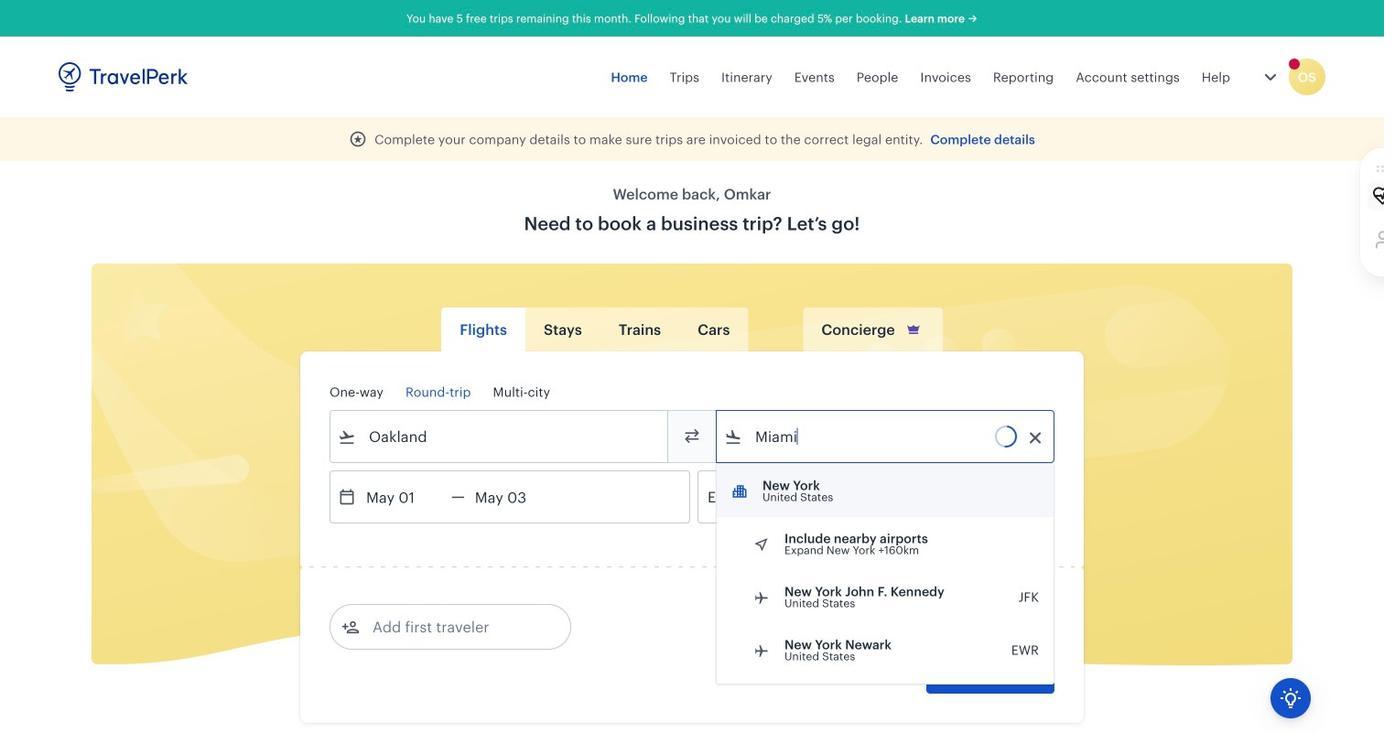 Task type: describe. For each thing, give the bounding box(es) containing it.
Add first traveler search field
[[360, 612, 550, 642]]

From search field
[[356, 422, 643, 451]]



Task type: locate. For each thing, give the bounding box(es) containing it.
Return text field
[[465, 471, 560, 523]]

To search field
[[742, 422, 1030, 451]]

Depart text field
[[356, 471, 451, 523]]



